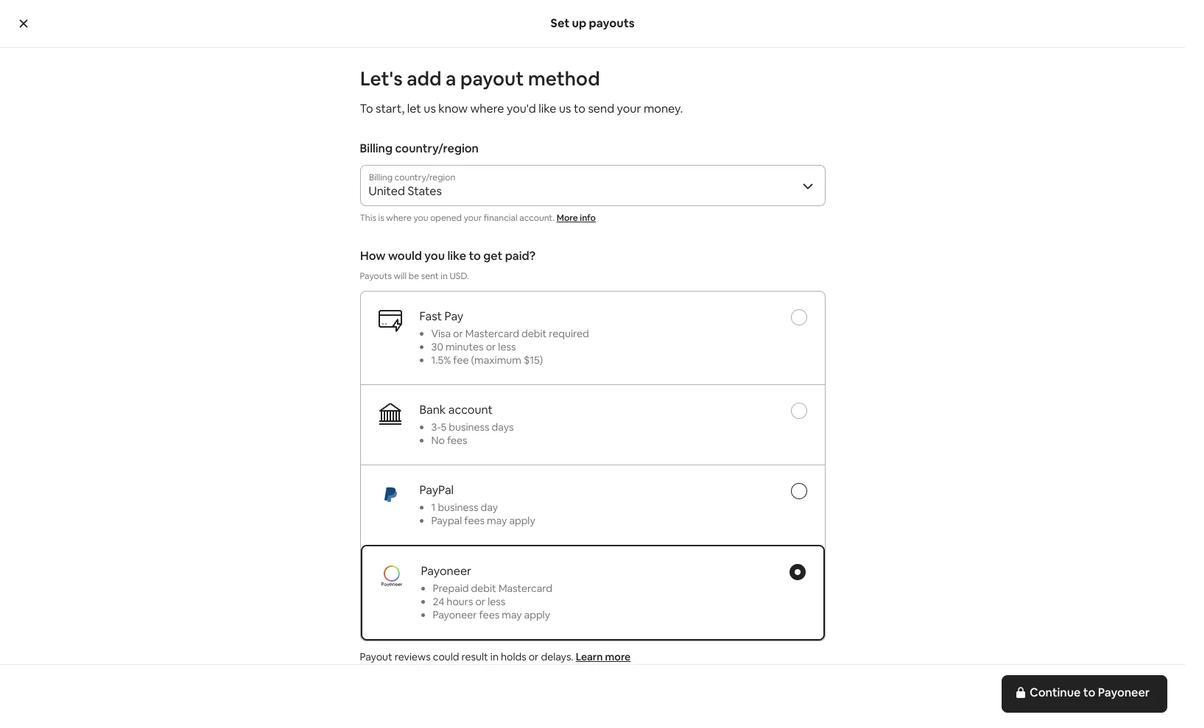 Task type: locate. For each thing, give the bounding box(es) containing it.
fees right 5
[[447, 434, 468, 448]]

get paid?
[[483, 248, 535, 264]]

where down let's add a payout method at the top
[[471, 101, 504, 116]]

this is where you opened your financial account. more info
[[360, 212, 596, 224]]

your
[[617, 101, 641, 116], [464, 212, 482, 224]]

no
[[431, 434, 445, 448]]

0 vertical spatial less
[[498, 341, 516, 354]]

1 vertical spatial mastercard
[[499, 582, 553, 596]]

PayPal radio
[[791, 484, 807, 500]]

debit
[[522, 328, 547, 341], [471, 582, 497, 596]]

mastercard right hours
[[499, 582, 553, 596]]

in right 'sent'
[[441, 271, 448, 283]]

payoneer down prepaid
[[433, 609, 477, 622]]

where right is
[[386, 212, 412, 224]]

bank account 3-5 business days no fees
[[420, 403, 514, 448]]

may up the holds
[[502, 609, 522, 622]]

fees inside the payoneer prepaid debit mastercard 24 hours or less payoneer fees may apply
[[479, 609, 500, 622]]

business right 1
[[438, 501, 479, 515]]

paypal
[[420, 483, 454, 498]]

Payoneer radio
[[790, 565, 806, 581]]

0 horizontal spatial like
[[447, 248, 466, 264]]

1 vertical spatial like
[[447, 248, 466, 264]]

apply up delays. in the bottom left of the page
[[524, 609, 550, 622]]

days
[[492, 421, 514, 434]]

1 vertical spatial business
[[438, 501, 479, 515]]

payouts
[[360, 271, 392, 283]]

1 horizontal spatial where
[[471, 101, 504, 116]]

more
[[557, 212, 578, 224]]

usd.
[[450, 271, 469, 283]]

0 horizontal spatial your
[[464, 212, 482, 224]]

paypal
[[431, 515, 462, 528]]

2 us from the left
[[559, 101, 571, 116]]

0 horizontal spatial to
[[469, 248, 481, 264]]

business inside the "bank account 3-5 business days no fees"
[[449, 421, 490, 434]]

3-
[[431, 421, 441, 434]]

hours
[[447, 596, 473, 609]]

may
[[487, 515, 507, 528], [502, 609, 522, 622]]

1 horizontal spatial like
[[539, 101, 557, 116]]

1 us from the left
[[424, 101, 436, 116]]

fees right hours
[[479, 609, 500, 622]]

1 horizontal spatial in
[[491, 651, 499, 664]]

financial
[[484, 212, 518, 224]]

mastercard up (maximum
[[466, 328, 519, 341]]

apply
[[509, 515, 536, 528], [524, 609, 550, 622]]

payout reviews could result in holds or delays. learn more
[[360, 651, 631, 664]]

send
[[588, 101, 615, 116]]

0 vertical spatial in
[[441, 271, 448, 283]]

let's
[[360, 66, 402, 91]]

apply right day
[[509, 515, 536, 528]]

you left opened
[[414, 212, 429, 224]]

to up the usd.
[[469, 248, 481, 264]]

fees right the paypal
[[464, 515, 485, 528]]

more info button
[[557, 212, 596, 224]]

debit right prepaid
[[471, 582, 497, 596]]

fees
[[447, 434, 468, 448], [464, 515, 485, 528], [479, 609, 500, 622]]

1 vertical spatial may
[[502, 609, 522, 622]]

0 horizontal spatial where
[[386, 212, 412, 224]]

1 vertical spatial you
[[424, 248, 445, 264]]

like up the usd.
[[447, 248, 466, 264]]

may right the paypal
[[487, 515, 507, 528]]

less
[[498, 341, 516, 354], [488, 596, 506, 609]]

less left $15) at the left of page
[[498, 341, 516, 354]]

1 horizontal spatial to
[[574, 101, 586, 116]]

us left the send
[[559, 101, 571, 116]]

0 horizontal spatial in
[[441, 271, 448, 283]]

1 horizontal spatial us
[[559, 101, 571, 116]]

1 vertical spatial less
[[488, 596, 506, 609]]

or right minutes
[[486, 341, 496, 354]]

to
[[574, 101, 586, 116], [469, 248, 481, 264]]

or
[[453, 328, 463, 341], [486, 341, 496, 354], [476, 596, 486, 609], [529, 651, 539, 664]]

1 vertical spatial debit
[[471, 582, 497, 596]]

billing
[[360, 141, 393, 156]]

in
[[441, 271, 448, 283], [491, 651, 499, 664]]

30
[[431, 341, 443, 354]]

0 vertical spatial apply
[[509, 515, 536, 528]]

0 horizontal spatial debit
[[471, 582, 497, 596]]

0 vertical spatial debit
[[522, 328, 547, 341]]

less inside fast pay visa or mastercard debit required 30 minutes or less 1.5% fee (maximum $15)
[[498, 341, 516, 354]]

to
[[360, 101, 373, 116]]

0 vertical spatial your
[[617, 101, 641, 116]]

like
[[539, 101, 557, 116], [447, 248, 466, 264]]

country/region
[[395, 141, 479, 156]]

1 vertical spatial in
[[491, 651, 499, 664]]

apply inside the payoneer prepaid debit mastercard 24 hours or less payoneer fees may apply
[[524, 609, 550, 622]]

less right hours
[[488, 596, 506, 609]]

may inside the payoneer prepaid debit mastercard 24 hours or less payoneer fees may apply
[[502, 609, 522, 622]]

learn more button
[[576, 651, 631, 664]]

or right hours
[[476, 596, 486, 609]]

be
[[409, 271, 419, 283]]

minutes
[[446, 341, 484, 354]]

0 vertical spatial business
[[449, 421, 490, 434]]

us right let
[[424, 101, 436, 116]]

bank
[[420, 403, 446, 418]]

like right the you'd
[[539, 101, 557, 116]]

billing country/region
[[360, 141, 479, 156]]

apply inside paypal 1 business day paypal fees may apply
[[509, 515, 536, 528]]

0 vertical spatial like
[[539, 101, 557, 116]]

(maximum
[[471, 354, 522, 367]]

or inside the payoneer prepaid debit mastercard 24 hours or less payoneer fees may apply
[[476, 596, 486, 609]]

to start, let us know where you'd like us to send your money.
[[360, 101, 683, 116]]

0 vertical spatial where
[[471, 101, 504, 116]]

us
[[424, 101, 436, 116], [559, 101, 571, 116]]

your right the send
[[617, 101, 641, 116]]

0 vertical spatial mastercard
[[466, 328, 519, 341]]

payoneer
[[421, 564, 472, 580], [433, 609, 477, 622]]

in left the holds
[[491, 651, 499, 664]]

to left the send
[[574, 101, 586, 116]]

you up 'sent'
[[424, 248, 445, 264]]

5
[[441, 421, 447, 434]]

2 vertical spatial fees
[[479, 609, 500, 622]]

your right opened
[[464, 212, 482, 224]]

1 vertical spatial apply
[[524, 609, 550, 622]]

you inside how would you like to get paid? payouts will be sent in usd.
[[424, 248, 445, 264]]

debit up $15) at the left of page
[[522, 328, 547, 341]]

mastercard
[[466, 328, 519, 341], [499, 582, 553, 596]]

could
[[433, 651, 459, 664]]

0 vertical spatial may
[[487, 515, 507, 528]]

business down account
[[449, 421, 490, 434]]

1 horizontal spatial your
[[617, 101, 641, 116]]

business
[[449, 421, 490, 434], [438, 501, 479, 515]]

0 vertical spatial you
[[414, 212, 429, 224]]

1 horizontal spatial debit
[[522, 328, 547, 341]]

less inside the payoneer prepaid debit mastercard 24 hours or less payoneer fees may apply
[[488, 596, 506, 609]]

None radio
[[791, 310, 807, 326], [791, 403, 807, 420], [791, 310, 807, 326], [791, 403, 807, 420]]

1 vertical spatial fees
[[464, 515, 485, 528]]

mastercard inside fast pay visa or mastercard debit required 30 minutes or less 1.5% fee (maximum $15)
[[466, 328, 519, 341]]

payoneer up prepaid
[[421, 564, 472, 580]]

let's add a payout method
[[360, 66, 600, 91]]

you
[[414, 212, 429, 224], [424, 248, 445, 264]]

is
[[378, 212, 384, 224]]

1
[[431, 501, 436, 515]]

debit inside fast pay visa or mastercard debit required 30 minutes or less 1.5% fee (maximum $15)
[[522, 328, 547, 341]]

0 horizontal spatial us
[[424, 101, 436, 116]]

0 vertical spatial fees
[[447, 434, 468, 448]]

where
[[471, 101, 504, 116], [386, 212, 412, 224]]

1 vertical spatial to
[[469, 248, 481, 264]]

this
[[360, 212, 377, 224]]



Task type: vqa. For each thing, say whether or not it's contained in the screenshot.
AIRBNB YOUR HOME link
no



Task type: describe. For each thing, give the bounding box(es) containing it.
know
[[439, 101, 468, 116]]

$15)
[[524, 354, 543, 367]]

result
[[462, 651, 488, 664]]

more
[[605, 651, 631, 664]]

like inside how would you like to get paid? payouts will be sent in usd.
[[447, 248, 466, 264]]

business inside paypal 1 business day paypal fees may apply
[[438, 501, 479, 515]]

or right visa at the left top of the page
[[453, 328, 463, 341]]

close image
[[18, 18, 29, 29]]

will
[[394, 271, 407, 283]]

fee
[[453, 354, 469, 367]]

24
[[433, 596, 445, 609]]

reviews
[[395, 651, 431, 664]]

account
[[449, 403, 493, 418]]

sent
[[421, 271, 439, 283]]

up
[[572, 15, 587, 31]]

day
[[481, 501, 498, 515]]

set
[[551, 15, 570, 31]]

a
[[445, 66, 456, 91]]

how would you like to get paid? payouts will be sent in usd.
[[360, 248, 535, 283]]

paypal 1 business day paypal fees may apply
[[420, 483, 536, 528]]

you'd
[[507, 101, 536, 116]]

holds
[[501, 651, 527, 664]]

0 vertical spatial to
[[574, 101, 586, 116]]

how
[[360, 248, 385, 264]]

may inside paypal 1 business day paypal fees may apply
[[487, 515, 507, 528]]

mastercard inside the payoneer prepaid debit mastercard 24 hours or less payoneer fees may apply
[[499, 582, 553, 596]]

payouts
[[589, 15, 635, 31]]

1.5%
[[431, 354, 451, 367]]

fast
[[420, 309, 442, 325]]

prepaid
[[433, 582, 469, 596]]

learn
[[576, 651, 603, 664]]

0 vertical spatial payoneer
[[421, 564, 472, 580]]

let
[[407, 101, 421, 116]]

fees inside the "bank account 3-5 business days no fees"
[[447, 434, 468, 448]]

payout
[[360, 651, 393, 664]]

set up payouts
[[551, 15, 635, 31]]

debit inside the payoneer prepaid debit mastercard 24 hours or less payoneer fees may apply
[[471, 582, 497, 596]]

visa
[[431, 328, 451, 341]]

add
[[407, 66, 441, 91]]

account.
[[520, 212, 555, 224]]

info
[[580, 212, 596, 224]]

start,
[[376, 101, 405, 116]]

to inside how would you like to get paid? payouts will be sent in usd.
[[469, 248, 481, 264]]

in inside how would you like to get paid? payouts will be sent in usd.
[[441, 271, 448, 283]]

or right the holds
[[529, 651, 539, 664]]

1 vertical spatial where
[[386, 212, 412, 224]]

pay
[[445, 309, 464, 325]]

would
[[388, 248, 422, 264]]

delays.
[[541, 651, 574, 664]]

fast pay visa or mastercard debit required 30 minutes or less 1.5% fee (maximum $15)
[[420, 309, 589, 367]]

payoneer prepaid debit mastercard 24 hours or less payoneer fees may apply
[[421, 564, 553, 622]]

money.
[[644, 101, 683, 116]]

fees inside paypal 1 business day paypal fees may apply
[[464, 515, 485, 528]]

required
[[549, 328, 589, 341]]

1 vertical spatial your
[[464, 212, 482, 224]]

opened
[[430, 212, 462, 224]]

payout method
[[460, 66, 600, 91]]

1 vertical spatial payoneer
[[433, 609, 477, 622]]



